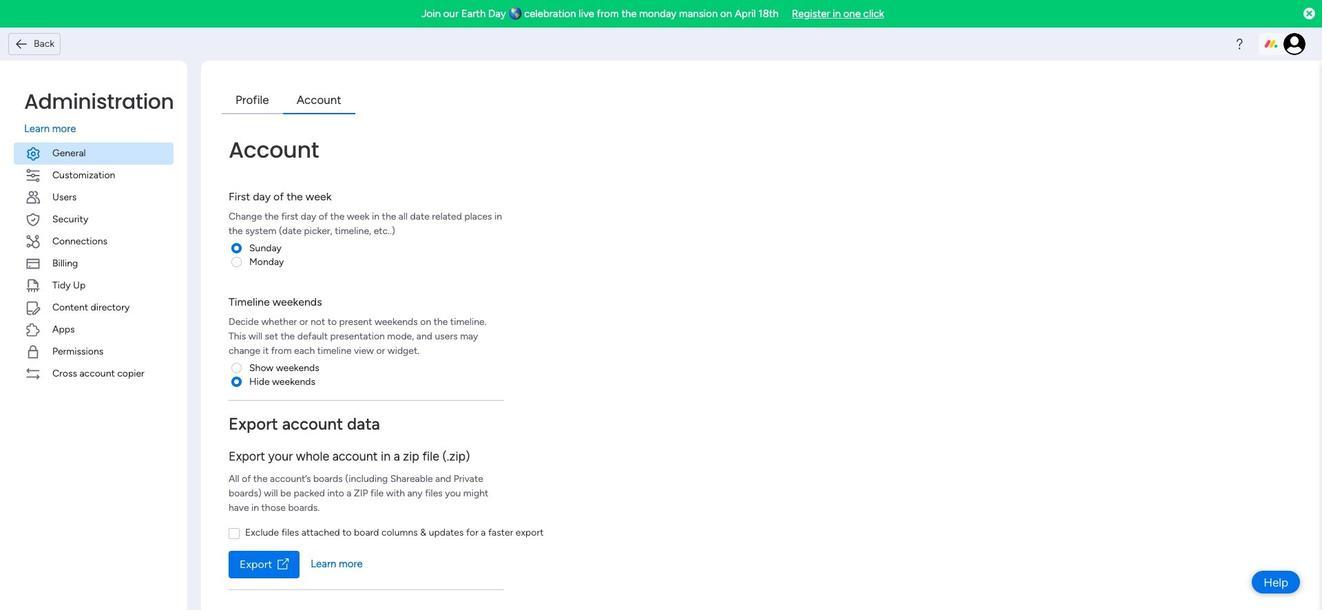 Task type: vqa. For each thing, say whether or not it's contained in the screenshot.
v2 export image
yes



Task type: describe. For each thing, give the bounding box(es) containing it.
back to workspace image
[[14, 37, 28, 51]]

v2 export image
[[278, 559, 289, 571]]

jacob simon image
[[1284, 33, 1306, 55]]

help image
[[1233, 37, 1247, 51]]



